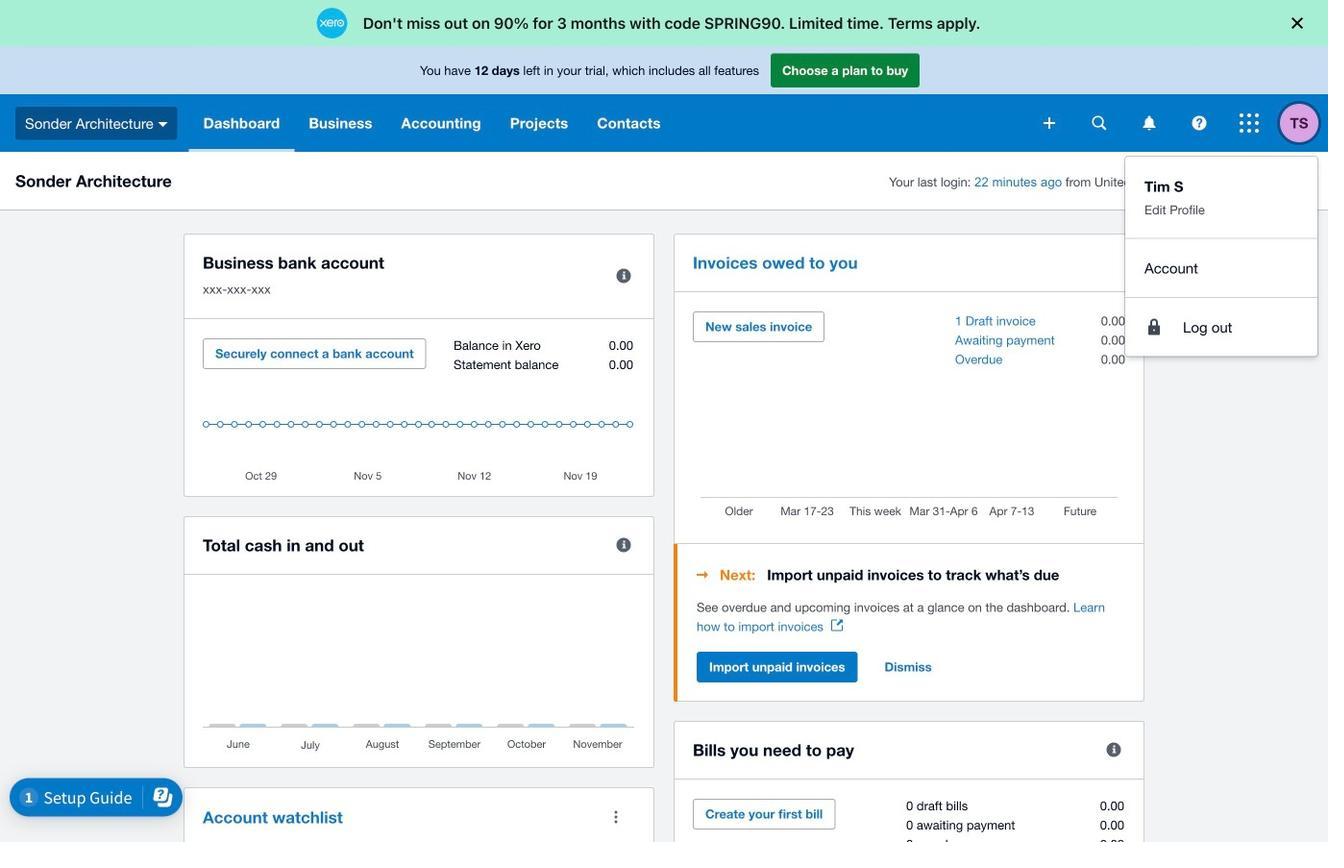 Task type: vqa. For each thing, say whether or not it's contained in the screenshot.
PO-0001
no



Task type: locate. For each thing, give the bounding box(es) containing it.
opens in a new tab image
[[832, 620, 843, 631]]

0 horizontal spatial svg image
[[158, 122, 168, 127]]

accounts watchlist options image
[[597, 798, 636, 837]]

group
[[1126, 157, 1318, 356]]

banner
[[0, 46, 1329, 356]]

svg image
[[1144, 116, 1156, 130], [1044, 117, 1056, 129], [158, 122, 168, 127]]

heading
[[697, 564, 1126, 587]]

empty state bank feed widget with a tooltip explaining the feature. includes a 'securely connect a bank account' button and a data-less flat line graph marking four weekly dates, indicating future account balance tracking. image
[[203, 338, 636, 482]]

dialog
[[0, 0, 1329, 46]]

2 horizontal spatial svg image
[[1144, 116, 1156, 130]]

svg image
[[1241, 113, 1260, 133], [1093, 116, 1107, 130], [1193, 116, 1207, 130]]

2 horizontal spatial svg image
[[1241, 113, 1260, 133]]

0 horizontal spatial svg image
[[1093, 116, 1107, 130]]

panel body document
[[697, 598, 1126, 637], [697, 598, 1126, 637]]

list box
[[1126, 157, 1318, 356]]



Task type: describe. For each thing, give the bounding box(es) containing it.
1 horizontal spatial svg image
[[1193, 116, 1207, 130]]

1 horizontal spatial svg image
[[1044, 117, 1056, 129]]

empty state widget for the total cash in and out feature, displaying a column graph summarising bank transaction data as total money in versus total money out across all connected bank accounts, enabling a visual comparison of the two amounts. image
[[203, 594, 636, 753]]

empty state of the bills widget with a 'create your first bill' button and an unpopulated column graph. image
[[693, 799, 1126, 842]]



